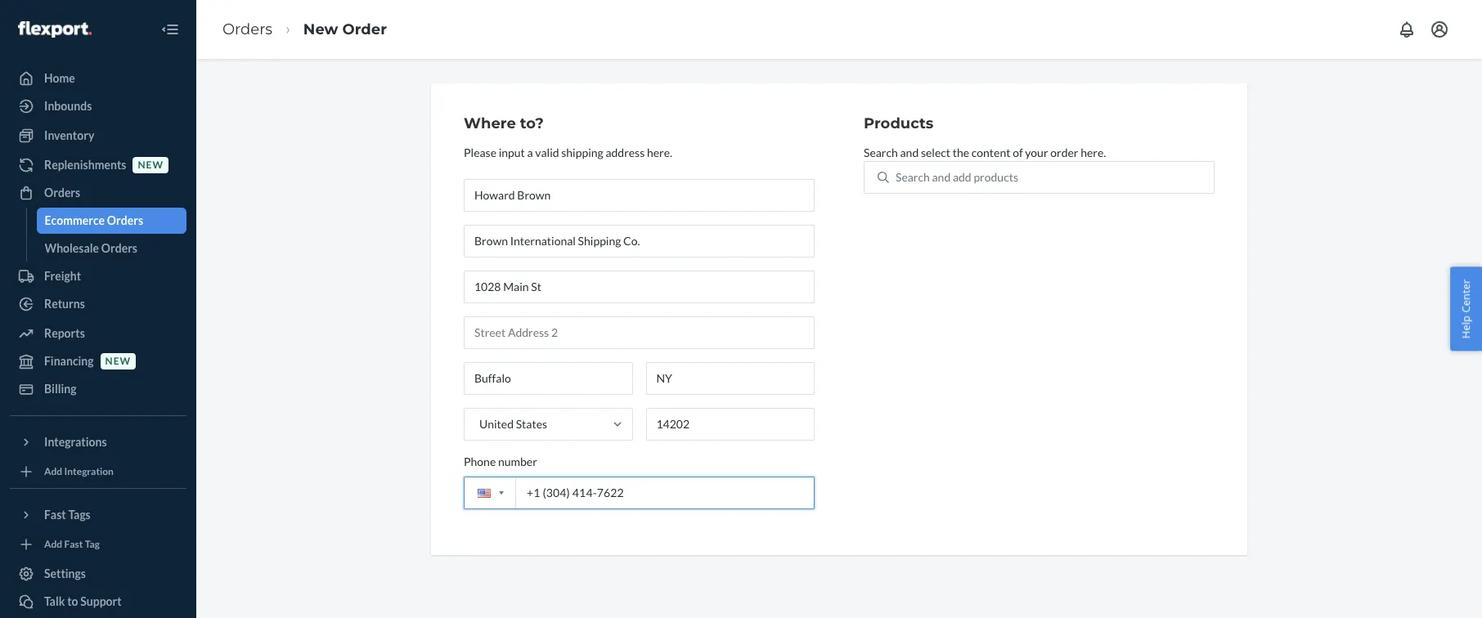 Task type: locate. For each thing, give the bounding box(es) containing it.
orders up ecommerce
[[44, 186, 80, 200]]

ecommerce orders link
[[36, 208, 187, 234]]

please
[[464, 146, 497, 159]]

1 vertical spatial and
[[933, 170, 951, 184]]

orders inside the "breadcrumbs" navigation
[[223, 20, 273, 38]]

valid
[[535, 146, 559, 159]]

add fast tag
[[44, 539, 100, 551]]

replenishments
[[44, 158, 126, 172]]

orders
[[223, 20, 273, 38], [44, 186, 80, 200], [107, 214, 143, 228], [101, 241, 137, 255]]

fast
[[44, 508, 66, 522], [64, 539, 83, 551]]

the
[[953, 146, 970, 159]]

First & Last Name text field
[[464, 179, 815, 212]]

orders inside wholesale orders link
[[101, 241, 137, 255]]

0 vertical spatial add
[[44, 466, 62, 478]]

settings
[[44, 567, 86, 581]]

fast inside dropdown button
[[44, 508, 66, 522]]

search up the search image
[[864, 146, 898, 159]]

flexport logo image
[[18, 21, 92, 37]]

help
[[1460, 316, 1474, 339]]

0 horizontal spatial new
[[105, 356, 131, 368]]

0 vertical spatial fast
[[44, 508, 66, 522]]

new for financing
[[105, 356, 131, 368]]

1 horizontal spatial and
[[933, 170, 951, 184]]

inventory link
[[10, 123, 187, 149]]

united states: + 1 image
[[499, 492, 504, 495]]

and left select
[[901, 146, 919, 159]]

orders link
[[223, 20, 273, 38], [10, 180, 187, 206]]

phone number
[[464, 455, 538, 469]]

search and add products
[[896, 170, 1019, 184]]

0 horizontal spatial and
[[901, 146, 919, 159]]

orders up wholesale orders link
[[107, 214, 143, 228]]

add up settings
[[44, 539, 62, 551]]

here.
[[647, 146, 673, 159], [1081, 146, 1107, 159]]

0 vertical spatial search
[[864, 146, 898, 159]]

1 add from the top
[[44, 466, 62, 478]]

0 vertical spatial orders link
[[223, 20, 273, 38]]

search for search and add products
[[896, 170, 930, 184]]

add left integration
[[44, 466, 62, 478]]

search and select the content of your order here.
[[864, 146, 1107, 159]]

Street Address 2 text field
[[464, 317, 815, 349]]

home link
[[10, 65, 187, 92]]

fast tags
[[44, 508, 91, 522]]

and for add
[[933, 170, 951, 184]]

integrations button
[[10, 430, 187, 456]]

orders link up ecommerce orders
[[10, 180, 187, 206]]

returns link
[[10, 291, 187, 318]]

2 add from the top
[[44, 539, 62, 551]]

wholesale orders link
[[36, 236, 187, 262]]

Company name text field
[[464, 225, 815, 258]]

where to?
[[464, 115, 544, 133]]

tag
[[85, 539, 100, 551]]

wholesale orders
[[45, 241, 137, 255]]

to?
[[520, 115, 544, 133]]

talk to support button
[[10, 589, 187, 615]]

new
[[138, 159, 164, 171], [105, 356, 131, 368]]

1 horizontal spatial new
[[138, 159, 164, 171]]

1 vertical spatial add
[[44, 539, 62, 551]]

add for add integration
[[44, 466, 62, 478]]

orders link inside the "breadcrumbs" navigation
[[223, 20, 273, 38]]

and left add
[[933, 170, 951, 184]]

order
[[1051, 146, 1079, 159]]

integrations
[[44, 435, 107, 449]]

orders down ecommerce orders link at the left
[[101, 241, 137, 255]]

talk to support
[[44, 595, 122, 609]]

billing link
[[10, 376, 187, 403]]

new down inventory link
[[138, 159, 164, 171]]

products
[[864, 115, 934, 133]]

freight link
[[10, 264, 187, 290]]

1 vertical spatial search
[[896, 170, 930, 184]]

ecommerce
[[45, 214, 105, 228]]

search
[[864, 146, 898, 159], [896, 170, 930, 184]]

and
[[901, 146, 919, 159], [933, 170, 951, 184]]

search right the search image
[[896, 170, 930, 184]]

support
[[80, 595, 122, 609]]

home
[[44, 71, 75, 85]]

wholesale
[[45, 241, 99, 255]]

orders inside 'orders' link
[[44, 186, 80, 200]]

here. right order
[[1081, 146, 1107, 159]]

orders link left new
[[223, 20, 273, 38]]

united states
[[480, 417, 548, 431]]

here. right address
[[647, 146, 673, 159]]

financing
[[44, 354, 94, 368]]

center
[[1460, 280, 1474, 313]]

1 vertical spatial fast
[[64, 539, 83, 551]]

0 vertical spatial and
[[901, 146, 919, 159]]

1 vertical spatial orders link
[[10, 180, 187, 206]]

new for replenishments
[[138, 159, 164, 171]]

0 vertical spatial new
[[138, 159, 164, 171]]

new down reports link
[[105, 356, 131, 368]]

add
[[44, 466, 62, 478], [44, 539, 62, 551]]

Street Address text field
[[464, 271, 815, 303]]

inbounds
[[44, 99, 92, 113]]

orders left new
[[223, 20, 273, 38]]

and for select
[[901, 146, 919, 159]]

reports link
[[10, 321, 187, 347]]

1 horizontal spatial orders link
[[223, 20, 273, 38]]

your
[[1026, 146, 1049, 159]]

search image
[[878, 172, 890, 183]]

number
[[498, 455, 538, 469]]

1 vertical spatial new
[[105, 356, 131, 368]]

0 horizontal spatial here.
[[647, 146, 673, 159]]

tags
[[68, 508, 91, 522]]

fast left tag
[[64, 539, 83, 551]]

1 horizontal spatial here.
[[1081, 146, 1107, 159]]

fast left tags
[[44, 508, 66, 522]]

content
[[972, 146, 1011, 159]]



Task type: describe. For each thing, give the bounding box(es) containing it.
a
[[527, 146, 533, 159]]

State text field
[[646, 362, 815, 395]]

inbounds link
[[10, 93, 187, 119]]

help center button
[[1451, 267, 1483, 351]]

add fast tag link
[[10, 535, 187, 555]]

address
[[606, 146, 645, 159]]

to
[[67, 595, 78, 609]]

states
[[516, 417, 548, 431]]

order
[[343, 20, 387, 38]]

1 (702) 123-4567 telephone field
[[464, 477, 815, 510]]

1 here. from the left
[[647, 146, 673, 159]]

reports
[[44, 327, 85, 340]]

City text field
[[464, 362, 633, 395]]

new order
[[303, 20, 387, 38]]

input
[[499, 146, 525, 159]]

new
[[303, 20, 338, 38]]

ecommerce orders
[[45, 214, 143, 228]]

integration
[[64, 466, 114, 478]]

talk
[[44, 595, 65, 609]]

fast tags button
[[10, 502, 187, 529]]

phone
[[464, 455, 496, 469]]

2 here. from the left
[[1081, 146, 1107, 159]]

search for search and select the content of your order here.
[[864, 146, 898, 159]]

breadcrumbs navigation
[[210, 5, 400, 53]]

shipping
[[562, 146, 604, 159]]

settings link
[[10, 561, 187, 588]]

0 horizontal spatial orders link
[[10, 180, 187, 206]]

add
[[953, 170, 972, 184]]

add integration link
[[10, 462, 187, 482]]

products
[[974, 170, 1019, 184]]

open account menu image
[[1431, 20, 1450, 39]]

billing
[[44, 382, 77, 396]]

orders inside ecommerce orders link
[[107, 214, 143, 228]]

of
[[1013, 146, 1024, 159]]

add integration
[[44, 466, 114, 478]]

inventory
[[44, 128, 94, 142]]

ZIP Code text field
[[646, 408, 815, 441]]

new order link
[[303, 20, 387, 38]]

returns
[[44, 297, 85, 311]]

where
[[464, 115, 516, 133]]

united
[[480, 417, 514, 431]]

select
[[921, 146, 951, 159]]

help center
[[1460, 280, 1474, 339]]

freight
[[44, 269, 81, 283]]

please input a valid shipping address here.
[[464, 146, 673, 159]]

close navigation image
[[160, 20, 180, 39]]

add for add fast tag
[[44, 539, 62, 551]]

open notifications image
[[1398, 20, 1417, 39]]



Task type: vqa. For each thing, say whether or not it's contained in the screenshot.
Inbounds link
yes



